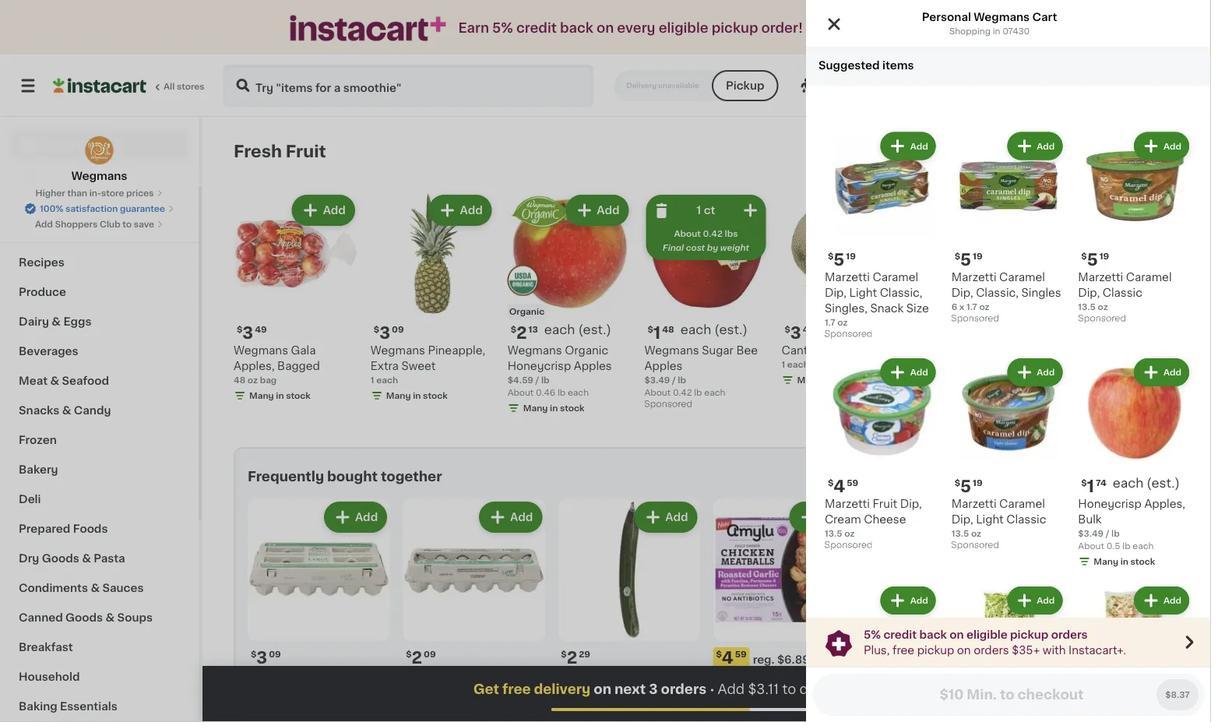 Task type: locate. For each thing, give the bounding box(es) containing it.
with
[[1043, 645, 1066, 655]]

1 vertical spatial 12
[[470, 686, 481, 696]]

2 aa from the left
[[497, 670, 512, 681]]

goods for dry
[[42, 553, 79, 564]]

section containing 3
[[234, 447, 1188, 722]]

more
[[1046, 146, 1076, 157]]

apples down $2.13 each (estimated) element on the top of page
[[574, 361, 612, 371]]

1 inside the wegmans pineapple, extra sweet 1 each
[[371, 376, 374, 384]]

items
[[883, 60, 914, 71]]

wegmans for wegmans organic honeycrisp apples $4.59 / lb about 0.46 lb each
[[508, 345, 562, 356]]

$ 3 49 up cantaloupes
[[785, 324, 815, 341]]

1 vertical spatial 4
[[722, 649, 734, 666]]

bag inside wegmans honeycrisp apples, bagged 48 oz bag
[[1082, 376, 1099, 384]]

2 49 from the left
[[803, 325, 815, 334]]

0 vertical spatial $ 4 59
[[828, 478, 858, 494]]

by inside ready by 11:35am link
[[1044, 80, 1059, 91]]

/ inside wegmans organic honeycrisp apples $4.59 / lb about 0.46 lb each
[[536, 376, 539, 384]]

19 for marzetti caramel dip, classic, singles
[[973, 252, 983, 261]]

apples for organic
[[574, 361, 612, 371]]

in left 07430
[[993, 27, 1000, 35]]

1 vertical spatial 59
[[735, 650, 747, 659]]

wegmans sugar bee apples $3.49 / lb about 0.42 lb each
[[645, 345, 758, 397]]

$ 3 05
[[871, 649, 901, 666]]

0 vertical spatial 59
[[847, 478, 858, 487]]

each inside tomatoes on-the-vine $2.29 / lb about 1.33 lb each
[[926, 698, 947, 706]]

0 horizontal spatial fruit
[[286, 143, 326, 159]]

classic up wegmans honeycrisp apples, bagged 48 oz bag
[[1103, 288, 1143, 298]]

eggs, left 18
[[281, 686, 312, 696]]

1 bag from the left
[[260, 376, 277, 384]]

satisfaction
[[66, 204, 118, 213]]

apples inside wegmans sugar bee apples $3.49 / lb about 0.42 lb each
[[645, 361, 683, 371]]

each (est.) inside $1.74 each (estimated) element
[[1113, 477, 1180, 489]]

canned
[[19, 612, 63, 623]]

fruit for fresh
[[286, 143, 326, 159]]

1 1 ct from the left
[[697, 205, 715, 216]]

item carousel region
[[234, 136, 1180, 435], [248, 492, 1188, 722]]

19 for marzetti caramel dip, classic
[[1100, 252, 1109, 261]]

each (est.) inside $2.13 each (estimated) element
[[544, 323, 611, 336]]

2 bag from the left
[[1082, 376, 1099, 384]]

1 vertical spatial eligible
[[967, 629, 1008, 640]]

each (est.)
[[681, 323, 748, 336], [544, 323, 611, 336], [1113, 477, 1180, 489], [907, 648, 975, 661]]

0 horizontal spatial grade
[[305, 670, 339, 681]]

by right cost
[[707, 243, 718, 252]]

wegmans for wegmans honeycrisp apples, bagged 48 oz bag
[[1056, 345, 1110, 356]]

& right meat
[[50, 375, 59, 386]]

oz inside marzetti caramel dip, classic, singles 6 x 1.7 oz
[[979, 303, 990, 311]]

product group
[[825, 129, 939, 343], [952, 129, 1066, 327], [1078, 129, 1193, 327], [234, 192, 358, 405], [371, 192, 495, 405], [508, 192, 632, 417], [645, 192, 769, 413], [782, 192, 906, 389], [919, 192, 1043, 371], [1056, 192, 1180, 405], [825, 355, 939, 554], [952, 355, 1066, 554], [1078, 355, 1193, 571], [248, 499, 390, 722], [403, 499, 546, 722], [558, 499, 701, 714], [713, 499, 856, 722], [868, 499, 1011, 722], [1023, 499, 1166, 722], [825, 583, 939, 722], [952, 583, 1066, 722], [1078, 583, 1193, 722]]

2 vertical spatial pickup
[[917, 645, 954, 655]]

dry goods & pasta
[[19, 553, 125, 564]]

count for 3
[[329, 686, 363, 696]]

1 vertical spatial $3.49
[[1078, 529, 1104, 538]]

3 inside treatment tracker modal dialog
[[649, 683, 658, 696]]

many in stock down 1.33
[[884, 713, 945, 722]]

$ for wegmans gala apples, bagged
[[237, 325, 243, 334]]

light for oz
[[976, 514, 1004, 525]]

wegmans gala apples, bagged 48 oz bag
[[234, 345, 320, 384]]

1 vertical spatial classic
[[1007, 514, 1046, 525]]

together
[[381, 470, 442, 483]]

3 for wegmans pineapple, extra sweet
[[379, 324, 390, 341]]

dip, right singles
[[1078, 288, 1100, 298]]

$ left 13
[[511, 325, 516, 334]]

dairy & eggs
[[19, 316, 91, 327]]

caramel for marzetti caramel dip, classic
[[1126, 272, 1172, 283]]

0 vertical spatial goods
[[42, 553, 79, 564]]

light inside marzetti caramel dip, light classic, singles, snack size 1.7 oz
[[849, 288, 877, 298]]

wegmans
[[974, 12, 1030, 23], [71, 171, 127, 181], [234, 345, 288, 356], [645, 345, 699, 356], [371, 345, 425, 356], [508, 345, 562, 356], [1056, 345, 1110, 356], [248, 670, 302, 681], [403, 670, 457, 681], [1023, 670, 1078, 681]]

1 horizontal spatial 1 ct
[[971, 205, 989, 216]]

prepared foods link
[[9, 514, 189, 544]]

49 up cantaloupes
[[803, 325, 815, 334]]

dip, for marzetti caramel dip, classic
[[1078, 288, 1100, 298]]

49 up wegmans gala apples, bagged 48 oz bag
[[255, 325, 267, 334]]

light inside marzetti caramel dip, light classic 13.5 oz
[[976, 514, 1004, 525]]

apples
[[645, 361, 683, 371], [574, 361, 612, 371]]

dry
[[19, 553, 39, 564]]

49 for cantaloupes
[[803, 325, 815, 334]]

0 horizontal spatial 09
[[269, 650, 281, 659]]

fruit for marzetti
[[873, 498, 897, 509]]

service type group
[[614, 70, 778, 101]]

many down the 0.46
[[523, 404, 548, 412]]

19 for marzetti caramel dip, light classic
[[973, 478, 983, 487]]

fresh
[[234, 143, 282, 159]]

bee
[[736, 345, 758, 356]]

remove wegmans sugar bee apples image
[[652, 201, 671, 220]]

1 horizontal spatial 09
[[392, 325, 404, 334]]

0 horizontal spatial classic,
[[880, 288, 923, 298]]

$ 3 09 for wegmans pineapple, extra sweet
[[374, 324, 404, 341]]

save
[[134, 220, 154, 229]]

0 horizontal spatial eligible
[[659, 21, 708, 35]]

ct left increment quantity of raspberries "image"
[[978, 205, 989, 216]]

$
[[828, 252, 834, 261], [955, 252, 960, 261], [1081, 252, 1087, 261], [237, 325, 243, 334], [648, 325, 653, 334], [374, 325, 379, 334], [511, 325, 516, 334], [785, 325, 790, 334], [828, 478, 834, 487], [955, 478, 960, 487], [1081, 478, 1087, 487], [251, 650, 257, 659], [406, 650, 412, 659], [716, 650, 722, 659], [871, 650, 877, 659], [561, 650, 567, 659], [1026, 650, 1032, 659]]

pickup down suggested
[[822, 80, 863, 91]]

1 grade from the left
[[305, 670, 339, 681]]

grade up 18
[[305, 670, 339, 681]]

deli link
[[9, 484, 189, 514]]

view right farm
[[939, 80, 968, 91]]

increment quantity of raspberries image
[[1015, 201, 1034, 220]]

0 horizontal spatial orders
[[661, 683, 707, 696]]

74
[[1096, 478, 1107, 487]]

wegmans inside wegmans gala apples, bagged 48 oz bag
[[234, 345, 288, 356]]

many in stock down wegmans gala apples, bagged 48 oz bag
[[249, 391, 311, 400]]

marzetti for marzetti caramel dip, light classic
[[952, 498, 997, 509]]

1 horizontal spatial ct
[[704, 205, 715, 216]]

get
[[473, 683, 499, 696]]

$ for cantaloupes
[[785, 325, 790, 334]]

0 horizontal spatial large
[[248, 686, 279, 696]]

& inside snacks & candy link
[[62, 405, 71, 416]]

0.46
[[536, 388, 555, 397]]

1 ct for remove raspberries icon
[[971, 205, 989, 216]]

sponsored badge image
[[952, 314, 999, 323], [1078, 314, 1125, 323], [825, 330, 872, 339], [645, 400, 692, 409], [825, 541, 872, 550], [952, 541, 999, 550]]

many
[[797, 376, 822, 384], [249, 391, 274, 400], [386, 391, 411, 400], [1071, 391, 1096, 400], [523, 404, 548, 412], [1094, 557, 1119, 566], [574, 701, 598, 709], [884, 713, 908, 722]]

each right 13
[[544, 323, 575, 336]]

dip, inside marzetti fruit dip, cream cheese 13.5 oz
[[900, 498, 922, 509]]

view
[[939, 80, 968, 91], [1017, 146, 1044, 157]]

about up cost
[[674, 229, 701, 238]]

dip, up cheese
[[900, 498, 922, 509]]

dip, inside marzetti caramel dip, light classic, singles, snack size 1.7 oz
[[825, 288, 847, 298]]

/ down $ 1 48
[[672, 376, 676, 384]]

2 vertical spatial orders
[[661, 683, 707, 696]]

(est.) inside $1.48 each (estimated) element
[[714, 323, 748, 336]]

0 horizontal spatial bag
[[260, 376, 277, 384]]

/ down tomatoes
[[895, 685, 899, 694]]

0 vertical spatial by
[[1044, 80, 1059, 91]]

with loyalty card price $4.59. original price $6.89. element
[[713, 647, 856, 668]]

ct up the about 0.42 lbs final cost by weight
[[704, 205, 715, 216]]

eggs, left get
[[437, 686, 467, 696]]

19 for marzetti caramel dip, light classic, singles, snack size
[[846, 252, 856, 261]]

ct
[[704, 205, 715, 216], [978, 205, 989, 216], [564, 685, 573, 694]]

on down cucumber, on the bottom of the page
[[594, 683, 611, 696]]

1 vertical spatial to
[[782, 683, 796, 696]]

5% up plus,
[[864, 629, 881, 640]]

organic up 13
[[509, 307, 545, 316]]

about inside wegmans sugar bee apples $3.49 / lb about 0.42 lb each
[[645, 388, 671, 397]]

$ 5 19 up marzetti caramel dip, classic 13.5 oz
[[1081, 251, 1109, 268]]

0.5
[[1107, 542, 1121, 550]]

1 horizontal spatial bagged
[[1099, 361, 1142, 371]]

& left sauces
[[91, 583, 100, 594]]

pickup inside popup button
[[822, 80, 863, 91]]

0 vertical spatial pickup
[[712, 21, 758, 35]]

0 vertical spatial 5%
[[492, 21, 513, 35]]

each (est.) up the honeycrisp apples, bulk $3.49 / lb about 0.5 lb each
[[1113, 477, 1180, 489]]

each (est.) right 13
[[544, 323, 611, 336]]

0 horizontal spatial 5%
[[492, 21, 513, 35]]

$ up the with on the bottom of page
[[716, 650, 722, 659]]

1 large from the left
[[248, 686, 279, 696]]

1 horizontal spatial aa
[[497, 670, 512, 681]]

09 for wegmans grade aa large eggs, 18 count
[[269, 650, 281, 659]]

0 horizontal spatial 1 ct
[[697, 205, 715, 216]]

16
[[1023, 701, 1033, 709]]

than
[[67, 189, 87, 197]]

(est.) inside $3.05 each (estimated) element
[[941, 648, 975, 661]]

1.7 inside marzetti caramel dip, light classic, singles, snack size 1.7 oz
[[825, 318, 836, 327]]

$2.29
[[868, 685, 893, 694]]

(est.) up the-
[[941, 648, 975, 661]]

back left every
[[560, 21, 593, 35]]

each (est.) inside $1.48 each (estimated) element
[[681, 323, 748, 336]]

1 horizontal spatial pickup
[[917, 645, 954, 655]]

each inside wegmans organic honeycrisp apples $4.59 / lb about 0.46 lb each
[[568, 388, 589, 397]]

1 horizontal spatial pickup
[[822, 80, 863, 91]]

$4.59
[[508, 376, 533, 384]]

light for snack
[[849, 288, 877, 298]]

goods inside canned goods & soups link
[[66, 612, 103, 623]]

05
[[889, 650, 901, 659]]

0 vertical spatial eligible
[[659, 21, 708, 35]]

1 vertical spatial credit
[[884, 629, 917, 640]]

1 vertical spatial goods
[[66, 612, 103, 623]]

48 inside $ 1 48
[[662, 325, 674, 334]]

grade inside wegmans grade aa large eggs, 12 count
[[460, 670, 494, 681]]

eligible inside button
[[659, 21, 708, 35]]

announcement region
[[806, 618, 1211, 667]]

each right 0.5
[[1133, 542, 1154, 550]]

0 horizontal spatial 1.7
[[825, 318, 836, 327]]

meat & seafood
[[19, 375, 109, 386]]

singles
[[1022, 288, 1061, 298]]

pickup
[[712, 21, 758, 35], [1010, 629, 1049, 640], [917, 645, 954, 655]]

0 horizontal spatial ct
[[564, 685, 573, 694]]

add inside treatment tracker modal dialog
[[718, 683, 745, 696]]

dip, inside marzetti caramel dip, classic 13.5 oz
[[1078, 288, 1100, 298]]

honeycrisp
[[1113, 345, 1176, 356], [508, 361, 571, 371], [1078, 498, 1142, 509]]

0 vertical spatial back
[[560, 21, 593, 35]]

$3.49 inside wegmans sugar bee apples $3.49 / lb about 0.42 lb each
[[645, 376, 670, 384]]

lb up 0.5
[[1112, 529, 1120, 538]]

1 vertical spatial 1.7
[[825, 318, 836, 327]]

grade for 3
[[305, 670, 339, 681]]

lb right 1.33
[[916, 698, 924, 706]]

credit inside 5% credit back on eligible pickup orders plus, free pickup on orders $35+ with instacart+.
[[884, 629, 917, 640]]

fruit right fresh
[[286, 143, 326, 159]]

3 up cantaloupes
[[790, 324, 801, 341]]

None search field
[[223, 64, 594, 107]]

$1.74 each (estimated) element
[[1078, 476, 1193, 496]]

1 vertical spatial 0.42
[[673, 388, 692, 397]]

2 horizontal spatial 09
[[424, 650, 436, 659]]

1 horizontal spatial 48
[[662, 325, 674, 334]]

1 vertical spatial $ 3 09
[[251, 649, 281, 666]]

buy it again link
[[9, 160, 189, 192]]

2 horizontal spatial pickup
[[1010, 629, 1049, 640]]

(est.) inside $2.13 each (estimated) element
[[578, 323, 611, 336]]

1 horizontal spatial 0.42
[[703, 229, 723, 238]]

0 horizontal spatial apples
[[574, 361, 612, 371]]

1 horizontal spatial free
[[893, 645, 915, 655]]

honeycrisp down 74
[[1078, 498, 1142, 509]]

item carousel region containing fresh fruit
[[234, 136, 1180, 435]]

0 horizontal spatial back
[[560, 21, 593, 35]]

caramel inside marzetti caramel dip, classic 13.5 oz
[[1126, 272, 1172, 283]]

oz inside marzetti fruit dip, cream cheese 13.5 oz
[[845, 529, 855, 538]]

wegmans inside wegmans grade aa large eggs, 18 count
[[248, 670, 302, 681]]

about down $2.29
[[868, 698, 894, 706]]

1 horizontal spatial $ 3 49
[[785, 324, 815, 341]]

$3.49 inside the honeycrisp apples, bulk $3.49 / lb about 0.5 lb each
[[1078, 529, 1104, 538]]

pickup left order!
[[712, 21, 758, 35]]

orders up with
[[1051, 629, 1088, 640]]

count right 18
[[329, 686, 363, 696]]

2 apples from the left
[[574, 361, 612, 371]]

5% credit back on eligible pickup orders plus, free pickup on orders $35+ with instacart+.
[[864, 629, 1126, 655]]

$ 3 49 for wegmans gala apples, bagged
[[237, 324, 267, 341]]

cheese
[[864, 514, 906, 525]]

3 for wegmans gala apples, bagged
[[243, 324, 253, 341]]

count left delivery
[[484, 686, 517, 696]]

1 horizontal spatial 13.5
[[952, 529, 969, 538]]

1 horizontal spatial apples,
[[1056, 361, 1096, 371]]

marzetti for marzetti caramel dip, classic
[[1078, 272, 1123, 283]]

59 left reg.
[[735, 650, 747, 659]]

$ 1 79
[[1026, 649, 1052, 666]]

$ up cantaloupes
[[785, 325, 790, 334]]

wegmans for wegmans grade aa large eggs, 12 count
[[403, 670, 457, 681]]

next
[[615, 683, 646, 696]]

5% right earn
[[492, 21, 513, 35]]

dip, right cheese
[[952, 514, 973, 525]]

free right plus,
[[893, 645, 915, 655]]

1 horizontal spatial $ 4 59
[[828, 478, 858, 494]]

$ left 79
[[1026, 650, 1032, 659]]

0 horizontal spatial classic
[[1007, 514, 1046, 525]]

tomatoes
[[868, 670, 922, 681]]

grade for 2
[[460, 670, 494, 681]]

ready by 11:35am
[[1002, 80, 1110, 91]]

dip, for marzetti caramel dip, light classic, singles, snack size
[[825, 288, 847, 298]]

caramel for marzetti caramel dip, light classic, singles, snack size
[[873, 272, 919, 283]]

container
[[942, 360, 984, 369]]

bag for gala
[[260, 376, 277, 384]]

1 vertical spatial free
[[502, 683, 531, 696]]

produce
[[19, 287, 66, 298]]

09 inside $ 2 09
[[424, 650, 436, 659]]

1 horizontal spatial 49
[[803, 325, 815, 334]]

stock down wegmans organic honeycrisp apples $4.59 / lb about 0.46 lb each
[[560, 404, 585, 412]]

1 horizontal spatial 1.7
[[967, 303, 977, 311]]

baking essentials
[[19, 701, 117, 712]]

eligible
[[659, 21, 708, 35], [967, 629, 1008, 640]]

sponsored badge image down wegmans sugar bee apples $3.49 / lb about 0.42 lb each
[[645, 400, 692, 409]]

store
[[101, 189, 124, 197]]

1 horizontal spatial eligible
[[967, 629, 1008, 640]]

sponsored badge image down singles, in the right top of the page
[[825, 330, 872, 339]]

stock down cantaloupes 1 each
[[834, 376, 859, 384]]

pasta
[[94, 553, 125, 564]]

buy it again
[[44, 171, 110, 181]]

1 ct for remove wegmans sugar bee apples icon
[[697, 205, 715, 216]]

& for meat
[[50, 375, 59, 386]]

main content containing fresh fruit
[[203, 117, 1211, 722]]

in down the honeycrisp apples, bulk $3.49 / lb about 0.5 lb each
[[1121, 557, 1129, 566]]

in down "sweet"
[[413, 391, 421, 400]]

express icon image
[[290, 15, 446, 41]]

oz inside marzetti caramel dip, light classic 13.5 oz
[[971, 529, 981, 538]]

about inside the honeycrisp apples, bulk $3.49 / lb about 0.5 lb each
[[1078, 542, 1104, 550]]

caramel inside marzetti caramel dip, light classic, singles, snack size 1.7 oz
[[873, 272, 919, 283]]

0 horizontal spatial by
[[707, 243, 718, 252]]

1 horizontal spatial bag
[[1082, 376, 1099, 384]]

marzetti inside marzetti caramel dip, light classic, singles, snack size 1.7 oz
[[825, 272, 870, 283]]

1 horizontal spatial eggs,
[[437, 686, 467, 696]]

0 horizontal spatial 49
[[255, 325, 267, 334]]

1 bagged from the left
[[277, 361, 320, 371]]

0 horizontal spatial free
[[502, 683, 531, 696]]

0 horizontal spatial 59
[[735, 650, 747, 659]]

1 horizontal spatial $ 3 09
[[374, 324, 404, 341]]

grade inside wegmans grade aa large eggs, 18 count
[[305, 670, 339, 681]]

2 for $ 2 13
[[516, 324, 527, 341]]

each (est.) up on-
[[907, 648, 975, 661]]

back up $3.05 each (estimated) element
[[920, 629, 947, 640]]

0 vertical spatial fruit
[[286, 143, 326, 159]]

$ 5 19 for marzetti caramel dip, classic
[[1081, 251, 1109, 268]]

1 vertical spatial item carousel region
[[248, 492, 1188, 722]]

5 up marzetti caramel dip, light classic 13.5 oz
[[960, 478, 971, 494]]

2 $ 3 49 from the left
[[785, 324, 815, 341]]

fresh fruit
[[234, 143, 326, 159]]

each (est.) inside $3.05 each (estimated) element
[[907, 648, 975, 661]]

count inside wegmans grade aa large eggs, 12 count
[[484, 686, 517, 696]]

0 horizontal spatial 12
[[470, 686, 481, 696]]

$ for cucumber, seedless
[[561, 650, 567, 659]]

product group containing 1 ct
[[919, 192, 1043, 371]]

$ inside $ 1 48
[[648, 325, 653, 334]]

many down cantaloupes 1 each
[[797, 376, 822, 384]]

oz inside raspberries 12 oz container
[[930, 360, 940, 369]]

2 horizontal spatial 48
[[1056, 376, 1067, 384]]

2 horizontal spatial 13.5
[[1078, 303, 1096, 311]]

0 vertical spatial free
[[893, 645, 915, 655]]

wegmans inside wegmans honeycrisp apples, bagged 48 oz bag
[[1056, 345, 1110, 356]]

bag inside wegmans gala apples, bagged 48 oz bag
[[260, 376, 277, 384]]

each (est.) for honeycrisp apples, bulk
[[1113, 477, 1180, 489]]

2 bagged from the left
[[1099, 361, 1142, 371]]

ready
[[1002, 80, 1041, 91]]

$ inside $ 2 13
[[511, 325, 516, 334]]

2 vertical spatial honeycrisp
[[1078, 498, 1142, 509]]

fruit inside marzetti fruit dip, cream cheese 13.5 oz
[[873, 498, 897, 509]]

0 vertical spatial 1.7
[[967, 303, 977, 311]]

$ 2 13
[[511, 324, 538, 341]]

$3.05 each (estimated) element
[[868, 647, 1011, 668]]

large left 18
[[248, 686, 279, 696]]

pickup up $35+
[[1010, 629, 1049, 640]]

caramel
[[873, 272, 919, 283], [999, 272, 1045, 283], [1126, 272, 1172, 283], [999, 498, 1045, 509]]

honeycrisp down marzetti caramel dip, classic 13.5 oz
[[1113, 345, 1176, 356]]

pickup inside button
[[726, 80, 764, 91]]

1 eggs, from the left
[[281, 686, 312, 696]]

pickup at 100 farm view
[[822, 80, 968, 91]]

5 up the x
[[960, 251, 971, 268]]

about down $ 1 48
[[645, 388, 671, 397]]

1 vertical spatial view
[[1017, 146, 1044, 157]]

$ up wegmans sugar bee apples $3.49 / lb about 0.42 lb each
[[648, 325, 653, 334]]

on
[[597, 21, 614, 35], [950, 629, 964, 640], [957, 645, 971, 655], [594, 683, 611, 696]]

0 horizontal spatial bagged
[[277, 361, 320, 371]]

1 aa from the left
[[341, 670, 357, 681]]

bought
[[327, 470, 378, 483]]

2 classic, from the left
[[976, 288, 1019, 298]]

add shoppers club to save
[[35, 220, 154, 229]]

(est.) up sugar
[[714, 323, 748, 336]]

0 vertical spatial classic
[[1103, 288, 1143, 298]]

in-
[[89, 189, 101, 197]]

$ for wegmans organic carrots
[[1026, 650, 1032, 659]]

eggs, inside wegmans grade aa large eggs, 12 count
[[437, 686, 467, 696]]

marzetti for marzetti fruit dip, cream cheese
[[825, 498, 870, 509]]

1 49 from the left
[[255, 325, 267, 334]]

item carousel region containing 3
[[248, 492, 1188, 722]]

0 horizontal spatial $3.49
[[645, 376, 670, 384]]

section
[[234, 447, 1188, 722]]

/ for honeycrisp
[[536, 376, 539, 384]]

& inside "dairy & eggs" link
[[52, 316, 61, 327]]

lb right the 0.46
[[558, 388, 566, 397]]

13.5 inside marzetti fruit dip, cream cheese 13.5 oz
[[825, 529, 842, 538]]

4 up cream
[[834, 478, 845, 494]]

1 down cucumber, on the bottom of the page
[[558, 685, 562, 694]]

plus,
[[864, 645, 890, 655]]

3 down seedless
[[649, 683, 658, 696]]

wegmans grade aa large eggs, 12 count
[[403, 670, 517, 696]]

& for snacks
[[62, 405, 71, 416]]

1 inside cucumber, seedless 1 ct
[[558, 685, 562, 694]]

about inside wegmans organic honeycrisp apples $4.59 / lb about 0.46 lb each
[[508, 388, 534, 397]]

apples inside wegmans organic honeycrisp apples $4.59 / lb about 0.46 lb each
[[574, 361, 612, 371]]

1 vertical spatial pickup
[[1010, 629, 1049, 640]]

49
[[255, 325, 267, 334], [803, 325, 815, 334]]

$ 1 48
[[648, 324, 674, 341]]

0 horizontal spatial eggs,
[[281, 686, 312, 696]]

large inside wegmans grade aa large eggs, 18 count
[[248, 686, 279, 696]]

credit right earn
[[516, 21, 557, 35]]

59
[[847, 478, 858, 487], [735, 650, 747, 659]]

0 vertical spatial 12
[[919, 360, 928, 369]]

eggs
[[63, 316, 91, 327]]

0 horizontal spatial to
[[123, 220, 132, 229]]

2 large from the left
[[403, 686, 434, 696]]

at
[[866, 80, 878, 91]]

eggs, for 3
[[281, 686, 312, 696]]

0 vertical spatial 0.42
[[703, 229, 723, 238]]

0 horizontal spatial pickup
[[726, 80, 764, 91]]

honeycrisp up the $4.59
[[508, 361, 571, 371]]

card
[[773, 672, 793, 681]]

$ for marzetti caramel dip, light classic
[[955, 478, 960, 487]]

lb
[[678, 376, 686, 384], [541, 376, 550, 384], [694, 388, 702, 397], [558, 388, 566, 397], [1112, 529, 1120, 538], [1123, 542, 1131, 550], [901, 685, 909, 694], [916, 698, 924, 706]]

& inside "meat & seafood" link
[[50, 375, 59, 386]]

count inside wegmans grade aa large eggs, 18 count
[[329, 686, 363, 696]]

to
[[123, 220, 132, 229], [782, 683, 796, 696]]

instacart logo image
[[53, 76, 146, 95]]

treatment tracker modal dialog
[[203, 666, 1211, 722]]

0 horizontal spatial aa
[[341, 670, 357, 681]]

dip, up the x
[[952, 288, 973, 298]]

wegmans inside wegmans organic honeycrisp apples $4.59 / lb about 0.46 lb each
[[508, 345, 562, 356]]

19
[[846, 252, 856, 261], [973, 252, 983, 261], [1100, 252, 1109, 261], [973, 478, 983, 487]]

marzetti inside marzetti caramel dip, classic, singles 6 x 1.7 oz
[[952, 272, 997, 283]]

0 vertical spatial orders
[[1051, 629, 1088, 640]]

apples,
[[234, 361, 275, 371], [1056, 361, 1096, 371], [1145, 498, 1186, 509]]

main content
[[203, 117, 1211, 722]]

2 eggs, from the left
[[437, 686, 467, 696]]

$ 5 19 for marzetti caramel dip, light classic
[[955, 478, 983, 494]]

1 horizontal spatial count
[[484, 686, 517, 696]]

/ for the-
[[895, 685, 899, 694]]

1 count from the left
[[329, 686, 363, 696]]

1 left 79
[[1032, 649, 1039, 666]]

1 horizontal spatial by
[[1044, 80, 1059, 91]]

2 grade from the left
[[460, 670, 494, 681]]

pickup down order!
[[726, 80, 764, 91]]

sponsored badge image inside main content
[[645, 400, 692, 409]]

0 vertical spatial honeycrisp
[[1113, 345, 1176, 356]]

classic left bulk
[[1007, 514, 1046, 525]]

2 count from the left
[[484, 686, 517, 696]]

1 vertical spatial orders
[[974, 645, 1009, 655]]

eligible right every
[[659, 21, 708, 35]]

honeycrisp inside the honeycrisp apples, bulk $3.49 / lb about 0.5 lb each
[[1078, 498, 1142, 509]]

(est.) for wegmans organic honeycrisp apples
[[578, 323, 611, 336]]

49 for wegmans
[[255, 325, 267, 334]]

& inside condiments & sauces link
[[91, 583, 100, 594]]

wegmans logo image
[[85, 136, 114, 165]]

/ up 0.5
[[1106, 529, 1109, 538]]

pickup up on-
[[917, 645, 954, 655]]

1 classic, from the left
[[880, 288, 923, 298]]

weight
[[720, 243, 749, 252]]

dip, inside marzetti caramel dip, light classic 13.5 oz
[[952, 514, 973, 525]]

apples, inside wegmans honeycrisp apples, bagged 48 oz bag
[[1056, 361, 1096, 371]]

bagged down gala
[[277, 361, 320, 371]]

dip,
[[825, 288, 847, 298], [952, 288, 973, 298], [1078, 288, 1100, 298], [900, 498, 922, 509], [952, 514, 973, 525]]

2 horizontal spatial apples,
[[1145, 498, 1186, 509]]

wegmans organic carrots 16 oz
[[1023, 670, 1124, 709]]

organic down instacart+.
[[1081, 670, 1124, 681]]

roasted
[[713, 701, 759, 712]]

wegmans for wegmans
[[71, 171, 127, 181]]

$ up wegmans grade aa large eggs, 12 count
[[406, 650, 412, 659]]

79
[[1041, 650, 1052, 659]]

/
[[672, 376, 676, 384], [536, 376, 539, 384], [1106, 529, 1109, 538], [895, 685, 899, 694]]

lbs
[[725, 229, 738, 238]]

2 1 ct from the left
[[971, 205, 989, 216]]

48 for wegmans gala apples, bagged
[[234, 376, 246, 384]]

each (est.) for wegmans organic honeycrisp apples
[[544, 323, 611, 336]]

wegmans inside wegmans sugar bee apples $3.49 / lb about 0.42 lb each
[[645, 345, 699, 356]]

0 horizontal spatial $ 3 09
[[251, 649, 281, 666]]

$ 4 59 inside with loyalty card price $4.59. original price $6.89. element
[[716, 649, 747, 666]]

condiments & sauces
[[19, 583, 144, 594]]

stores
[[177, 82, 205, 91]]

1 $ 3 49 from the left
[[237, 324, 267, 341]]

1 horizontal spatial view
[[1017, 146, 1044, 157]]

1 horizontal spatial large
[[403, 686, 434, 696]]

item carousel region inside section
[[248, 492, 1188, 722]]

1 right remove raspberries icon
[[971, 205, 975, 216]]

59 up cream
[[847, 478, 858, 487]]

aa inside wegmans grade aa large eggs, 18 count
[[341, 670, 357, 681]]

1 ct left increment quantity of raspberries "image"
[[971, 205, 989, 216]]

0 horizontal spatial pickup
[[712, 21, 758, 35]]

1 vertical spatial fruit
[[873, 498, 897, 509]]

honeycrisp inside wegmans honeycrisp apples, bagged 48 oz bag
[[1113, 345, 1176, 356]]

1 apples from the left
[[645, 361, 683, 371]]

1 vertical spatial honeycrisp
[[508, 361, 571, 371]]

$ inside $ 2 29
[[561, 650, 567, 659]]



Task type: describe. For each thing, give the bounding box(es) containing it.
many down wegmans honeycrisp apples, bagged 48 oz bag
[[1071, 391, 1096, 400]]

sponsored badge image for marzetti caramel dip, classic, singles
[[952, 314, 999, 323]]

eligible inside 5% credit back on eligible pickup orders plus, free pickup on orders $35+ with instacart+.
[[967, 629, 1008, 640]]

on inside button
[[597, 21, 614, 35]]

stock down wegmans gala apples, bagged 48 oz bag
[[286, 391, 311, 400]]

produce link
[[9, 277, 189, 307]]

1 up wegmans sugar bee apples $3.49 / lb about 0.42 lb each
[[653, 324, 661, 341]]

each inside wegmans sugar bee apples $3.49 / lb about 0.42 lb each
[[704, 388, 725, 397]]

$ 5 19 for marzetti caramel dip, light classic, singles, snack size
[[828, 251, 856, 268]]

large for 3
[[248, 686, 279, 696]]

many down extra
[[386, 391, 411, 400]]

on up $3.05 each (estimated) element
[[950, 629, 964, 640]]

many in stock down wegmans honeycrisp apples, bagged 48 oz bag
[[1071, 391, 1133, 400]]

organic inside wegmans organic honeycrisp apples $4.59 / lb about 0.46 lb each
[[565, 345, 608, 356]]

in down cucumber, seedless 1 ct
[[600, 701, 608, 709]]

lb down sugar
[[694, 388, 702, 397]]

lb down $1.48 each (estimated) element
[[678, 376, 686, 384]]

more
[[879, 685, 903, 694]]

raspberries 12 oz container
[[919, 345, 984, 369]]

shop
[[44, 139, 73, 150]]

section inside main content
[[234, 447, 1188, 722]]

1.7 inside marzetti caramel dip, classic, singles 6 x 1.7 oz
[[967, 303, 977, 311]]

on up the-
[[957, 645, 971, 655]]

club
[[100, 220, 120, 229]]

to inside treatment tracker modal dialog
[[782, 683, 796, 696]]

higher
[[35, 189, 65, 197]]

classic inside marzetti caramel dip, light classic 13.5 oz
[[1007, 514, 1046, 525]]

$ for wegmans grade aa large eggs, 12 count
[[406, 650, 412, 659]]

marzetti caramel dip, light classic 13.5 oz
[[952, 498, 1046, 538]]

many down wegmans gala apples, bagged 48 oz bag
[[249, 391, 274, 400]]

0.42 inside the about 0.42 lbs final cost by weight
[[703, 229, 723, 238]]

0 horizontal spatial view
[[939, 80, 968, 91]]

pickup inside button
[[712, 21, 758, 35]]

2 inside button
[[1169, 80, 1176, 91]]

sponsored badge image for marzetti caramel dip, classic
[[1078, 314, 1125, 323]]

dip, for marzetti caramel dip, light classic
[[952, 514, 973, 525]]

breakfast
[[19, 642, 73, 653]]

many in stock down the 0.46
[[523, 404, 585, 412]]

5% inside button
[[492, 21, 513, 35]]

candy
[[74, 405, 111, 416]]

wegmans for wegmans grade aa large eggs, 18 count
[[248, 670, 302, 681]]

frequently
[[248, 470, 324, 483]]

09 for wegmans pineapple, extra sweet
[[392, 325, 404, 334]]

classic, inside marzetti caramel dip, light classic, singles, snack size 1.7 oz
[[880, 288, 923, 298]]

each inside $3.05 each (estimated) element
[[907, 648, 938, 661]]

prepared
[[19, 523, 70, 534]]

1 horizontal spatial 59
[[847, 478, 858, 487]]

about for on-
[[868, 698, 894, 706]]

increment quantity of wegmans sugar bee apples image
[[741, 201, 760, 220]]

oz inside marzetti caramel dip, light classic, singles, snack size 1.7 oz
[[838, 318, 848, 327]]

seafood
[[62, 375, 109, 386]]

59 inside section
[[735, 650, 747, 659]]

$6.89
[[777, 654, 810, 665]]

cart
[[1032, 12, 1057, 23]]

2 for $ 2 09
[[412, 649, 422, 666]]

household
[[19, 671, 80, 682]]

all
[[164, 82, 175, 91]]

baking
[[19, 701, 57, 712]]

wegmans for wegmans sugar bee apples $3.49 / lb about 0.42 lb each
[[645, 345, 699, 356]]

buy
[[44, 171, 66, 181]]

in inside personal wegmans cart shopping in 07430
[[993, 27, 1000, 35]]

stock down next
[[610, 701, 635, 709]]

/ inside the honeycrisp apples, bulk $3.49 / lb about 0.5 lb each
[[1106, 529, 1109, 538]]

0.42 inside wegmans sugar bee apples $3.49 / lb about 0.42 lb each
[[673, 388, 692, 397]]

in down 1.33
[[911, 713, 919, 722]]

$ inside $ 1 74
[[1081, 478, 1087, 487]]

many in stock down cantaloupes 1 each
[[797, 376, 859, 384]]

wegmans for wegmans pineapple, extra sweet 1 each
[[371, 345, 425, 356]]

eggs, for 2
[[437, 686, 467, 696]]

final
[[663, 243, 684, 252]]

(est.) for wegmans sugar bee apples
[[714, 323, 748, 336]]

seedless
[[621, 670, 671, 681]]

remove raspberries image
[[926, 201, 945, 220]]

lb right 0.5
[[1123, 542, 1131, 550]]

wegmans honeycrisp apples, bagged 48 oz bag
[[1056, 345, 1176, 384]]

(est.) for tomatoes on-the-vine
[[941, 648, 975, 661]]

lb up the 0.46
[[541, 376, 550, 384]]

marzetti for marzetti caramel dip, light classic, singles, snack size
[[825, 272, 870, 283]]

each inside the wegmans pineapple, extra sweet 1 each
[[376, 376, 398, 384]]

credit inside earn 5% credit back on every eligible pickup order! button
[[516, 21, 557, 35]]

in down the 0.46
[[550, 404, 558, 412]]

each inside the honeycrisp apples, bulk $3.49 / lb about 0.5 lb each
[[1133, 542, 1154, 550]]

recipes
[[19, 257, 64, 268]]

ct for 'increment quantity of wegmans sugar bee apples' icon
[[704, 205, 715, 216]]

chicken
[[751, 686, 795, 696]]

07430
[[1003, 27, 1030, 35]]

in down cantaloupes 1 each
[[824, 376, 832, 384]]

dip, for marzetti fruit dip, cream cheese
[[900, 498, 922, 509]]

view more
[[1017, 146, 1076, 157]]

earn 5% credit back on every eligible pickup order! button
[[0, 0, 1211, 55]]

marzetti caramel dip, light classic, singles, snack size 1.7 oz
[[825, 272, 929, 327]]

with
[[718, 672, 738, 681]]

each inside $1.74 each (estimated) element
[[1113, 477, 1144, 489]]

lb up 1.33
[[901, 685, 909, 694]]

& for condiments
[[91, 583, 100, 594]]

& inside dry goods & pasta 'link'
[[82, 553, 91, 564]]

& inside canned goods & soups link
[[106, 612, 115, 623]]

singles,
[[825, 303, 868, 314]]

13.5 inside marzetti caramel dip, classic 13.5 oz
[[1078, 303, 1096, 311]]

stock down wegmans honeycrisp apples, bagged 48 oz bag
[[1108, 391, 1133, 400]]

free inside 5% credit back on eligible pickup orders plus, free pickup on orders $35+ with instacart+.
[[893, 645, 915, 655]]

on-
[[925, 670, 946, 681]]

$1.48 each (estimated) element
[[645, 322, 769, 343]]

free inside treatment tracker modal dialog
[[502, 683, 531, 696]]

aa for 3
[[341, 670, 357, 681]]

cantaloupes 1 each
[[782, 345, 851, 369]]

reg.
[[753, 654, 775, 665]]

1 up the about 0.42 lbs final cost by weight
[[697, 205, 701, 216]]

higher than in-store prices link
[[35, 187, 163, 199]]

meatballs,
[[798, 686, 855, 696]]

wegmans pineapple, extra sweet 1 each
[[371, 345, 485, 384]]

personal wegmans cart shopping in 07430
[[922, 12, 1057, 35]]

5% inside 5% credit back on eligible pickup orders plus, free pickup on orders $35+ with instacart+.
[[864, 629, 881, 640]]

100% satisfaction guarantee button
[[24, 199, 174, 215]]

each (est.) for tomatoes on-the-vine
[[907, 648, 975, 661]]

breakfast link
[[9, 632, 189, 662]]

large for 2
[[403, 686, 434, 696]]

$ 2 29
[[561, 649, 590, 666]]

apples, for wegmans honeycrisp apples, bagged
[[1056, 361, 1096, 371]]

household link
[[9, 662, 189, 692]]

many in stock down cucumber, seedless 1 ct
[[574, 701, 635, 709]]

wegmans for wegmans gala apples, bagged 48 oz bag
[[234, 345, 288, 356]]

cream
[[825, 514, 861, 525]]

$ inside "$ 3 05"
[[871, 650, 877, 659]]

$ for marzetti caramel dip, classic, singles
[[955, 252, 960, 261]]

100
[[881, 80, 903, 91]]

every
[[617, 21, 655, 35]]

sponsored badge image for marzetti fruit dip, cream cheese
[[825, 541, 872, 550]]

0 horizontal spatial 4
[[722, 649, 734, 666]]

09 for wegmans grade aa large eggs, 12 count
[[424, 650, 436, 659]]

(est.) for honeycrisp apples, bulk
[[1147, 477, 1180, 489]]

recipes link
[[9, 248, 189, 277]]

sponsored badge image for marzetti caramel dip, light classic
[[952, 541, 999, 550]]

suggested
[[819, 60, 880, 71]]

many down delivery
[[574, 701, 598, 709]]

ct for increment quantity of raspberries "image"
[[978, 205, 989, 216]]

apples for sugar
[[645, 361, 683, 371]]

earn 5% credit back on every eligible pickup order!
[[458, 21, 803, 35]]

$ for marzetti fruit dip, cream cheese
[[828, 478, 834, 487]]

sponsored badge image for wegmans sugar bee apples
[[645, 400, 692, 409]]

carrots
[[1023, 686, 1064, 696]]

/ for bee
[[672, 376, 676, 384]]

beverages
[[19, 346, 78, 357]]

pickup for pickup at 100 farm view
[[822, 80, 863, 91]]

48 for wegmans honeycrisp apples, bagged
[[1056, 376, 1067, 384]]

canned goods & soups
[[19, 612, 153, 623]]

13.5 for 4
[[825, 529, 842, 538]]

wegmans inside personal wegmans cart shopping in 07430
[[974, 12, 1030, 23]]

5 for marzetti caramel dip, classic, singles
[[960, 251, 971, 268]]

each inside cantaloupes 1 each
[[787, 360, 809, 369]]

by inside the about 0.42 lbs final cost by weight
[[707, 243, 718, 252]]

5 for marzetti caramel dip, light classic, singles, snack size
[[834, 251, 845, 268]]

baking essentials link
[[9, 692, 189, 721]]

personal
[[922, 12, 971, 23]]

stock down the honeycrisp apples, bulk $3.49 / lb about 0.5 lb each
[[1131, 557, 1155, 566]]

$ for wegmans pineapple, extra sweet
[[374, 325, 379, 334]]

each inside $1.48 each (estimated) element
[[681, 323, 711, 336]]

pickup for pickup
[[726, 80, 764, 91]]

$ 3 09 for wegmans grade aa large eggs, 18 count
[[251, 649, 281, 666]]

on inside treatment tracker modal dialog
[[594, 683, 611, 696]]

3 left 05
[[877, 649, 888, 666]]

frequently bought together
[[248, 470, 442, 483]]

suggested items
[[819, 60, 914, 71]]

higher than in-store prices
[[35, 189, 154, 197]]

$ for marzetti caramel dip, classic
[[1081, 252, 1087, 261]]

canned goods & soups link
[[9, 603, 189, 632]]

stock down the wegmans pineapple, extra sweet 1 each
[[423, 391, 448, 400]]

orders for orders
[[1051, 629, 1088, 640]]

pickup button
[[712, 70, 778, 101]]

stock down tomatoes on-the-vine $2.29 / lb about 1.33 lb each
[[921, 713, 945, 722]]

bagged for gala
[[277, 361, 320, 371]]

aa for 2
[[497, 670, 512, 681]]

ct inside cucumber, seedless 1 ct
[[564, 685, 573, 694]]

$35+
[[1012, 645, 1040, 655]]

$ for wegmans grade aa large eggs, 18 count
[[251, 650, 257, 659]]

about 0.42 lbs final cost by weight
[[663, 229, 749, 252]]

each inside $2.13 each (estimated) element
[[544, 323, 575, 336]]

many down 1.33
[[884, 713, 908, 722]]

$ inside with loyalty card price $4.59. original price $6.89. element
[[716, 650, 722, 659]]

in down wegmans gala apples, bagged 48 oz bag
[[276, 391, 284, 400]]

shopping
[[949, 27, 991, 35]]

5 for marzetti caramel dip, classic
[[1087, 251, 1098, 268]]

with loyalty card
[[718, 672, 793, 681]]

0 vertical spatial to
[[123, 220, 132, 229]]

oz inside 'wegmans organic carrots 16 oz'
[[1035, 701, 1045, 709]]

1 left 74
[[1087, 478, 1094, 494]]

$ 3 49 for cantaloupes
[[785, 324, 815, 341]]

raspberries
[[919, 345, 984, 356]]

1 inside cantaloupes 1 each
[[782, 360, 785, 369]]

amylu chicken meatballs, roasted garlic
[[713, 686, 855, 712]]

about for organic
[[508, 388, 534, 397]]

many in stock down 0.5
[[1094, 557, 1155, 566]]

oz inside wegmans honeycrisp apples, bagged 48 oz bag
[[1069, 376, 1080, 384]]

order!
[[761, 21, 803, 35]]

oz inside wegmans gala apples, bagged 48 oz bag
[[248, 376, 258, 384]]

caramel for marzetti caramel dip, light classic
[[999, 498, 1045, 509]]

snacks
[[19, 405, 59, 416]]

many in stock down "sweet"
[[386, 391, 448, 400]]

organic up with
[[1025, 632, 1060, 641]]

meat & seafood link
[[9, 366, 189, 396]]

2 for $ 2 29
[[567, 649, 577, 666]]

tomatoes on-the-vine $2.29 / lb about 1.33 lb each
[[868, 670, 995, 706]]

honeycrisp inside wegmans organic honeycrisp apples $4.59 / lb about 0.46 lb each
[[508, 361, 571, 371]]

gala
[[291, 345, 316, 356]]

lists
[[44, 202, 70, 213]]

marzetti for marzetti caramel dip, classic, singles
[[952, 272, 997, 283]]

cucumber, seedless 1 ct
[[558, 670, 671, 694]]

bag for honeycrisp
[[1082, 376, 1099, 384]]

12 inside wegmans grade aa large eggs, 12 count
[[470, 686, 481, 696]]

marzetti caramel dip, classic, singles 6 x 1.7 oz
[[952, 272, 1061, 311]]

dip, for marzetti caramel dip, classic, singles
[[952, 288, 973, 298]]

count for 2
[[484, 686, 517, 696]]

delivery
[[534, 683, 591, 696]]

3 for cantaloupes
[[790, 324, 801, 341]]

condiments & sauces link
[[9, 573, 189, 603]]

many down 0.5
[[1094, 557, 1119, 566]]

& for dairy
[[52, 316, 61, 327]]

12 inside raspberries 12 oz container
[[919, 360, 928, 369]]

x
[[959, 303, 965, 311]]

sponsored badge image for marzetti caramel dip, light classic, singles, snack size
[[825, 330, 872, 339]]

$ for marzetti caramel dip, light classic, singles, snack size
[[828, 252, 834, 261]]

vine
[[971, 670, 995, 681]]

back inside button
[[560, 21, 593, 35]]

frozen link
[[9, 425, 189, 455]]

caramel for marzetti caramel dip, classic, singles
[[999, 272, 1045, 283]]

pineapple,
[[428, 345, 485, 356]]

5 for marzetti caramel dip, light classic
[[960, 478, 971, 494]]

back inside 5% credit back on eligible pickup orders plus, free pickup on orders $35+ with instacart+.
[[920, 629, 947, 640]]

apples, inside the honeycrisp apples, bulk $3.49 / lb about 0.5 lb each
[[1145, 498, 1186, 509]]

classic inside marzetti caramel dip, classic 13.5 oz
[[1103, 288, 1143, 298]]

in down wegmans honeycrisp apples, bagged 48 oz bag
[[1098, 391, 1106, 400]]

organic inside 'wegmans organic carrots 16 oz'
[[1081, 670, 1124, 681]]

1 horizontal spatial 4
[[834, 478, 845, 494]]

sauces
[[102, 583, 144, 594]]

lists link
[[9, 192, 189, 223]]

about inside the about 0.42 lbs final cost by weight
[[674, 229, 701, 238]]

about for sugar
[[645, 388, 671, 397]]

again
[[79, 171, 110, 181]]

instacart+.
[[1069, 645, 1126, 655]]

apples, for wegmans gala apples, bagged
[[234, 361, 275, 371]]

orders for qualify.
[[661, 683, 707, 696]]

oz inside marzetti caramel dip, classic 13.5 oz
[[1098, 303, 1108, 311]]

classic, inside marzetti caramel dip, classic, singles 6 x 1.7 oz
[[976, 288, 1019, 298]]

1 horizontal spatial orders
[[974, 645, 1009, 655]]

wegmans for wegmans organic carrots 16 oz
[[1023, 670, 1078, 681]]

$2.13 each (estimated) element
[[508, 322, 632, 343]]

each (est.) for wegmans sugar bee apples
[[681, 323, 748, 336]]



Task type: vqa. For each thing, say whether or not it's contained in the screenshot.


